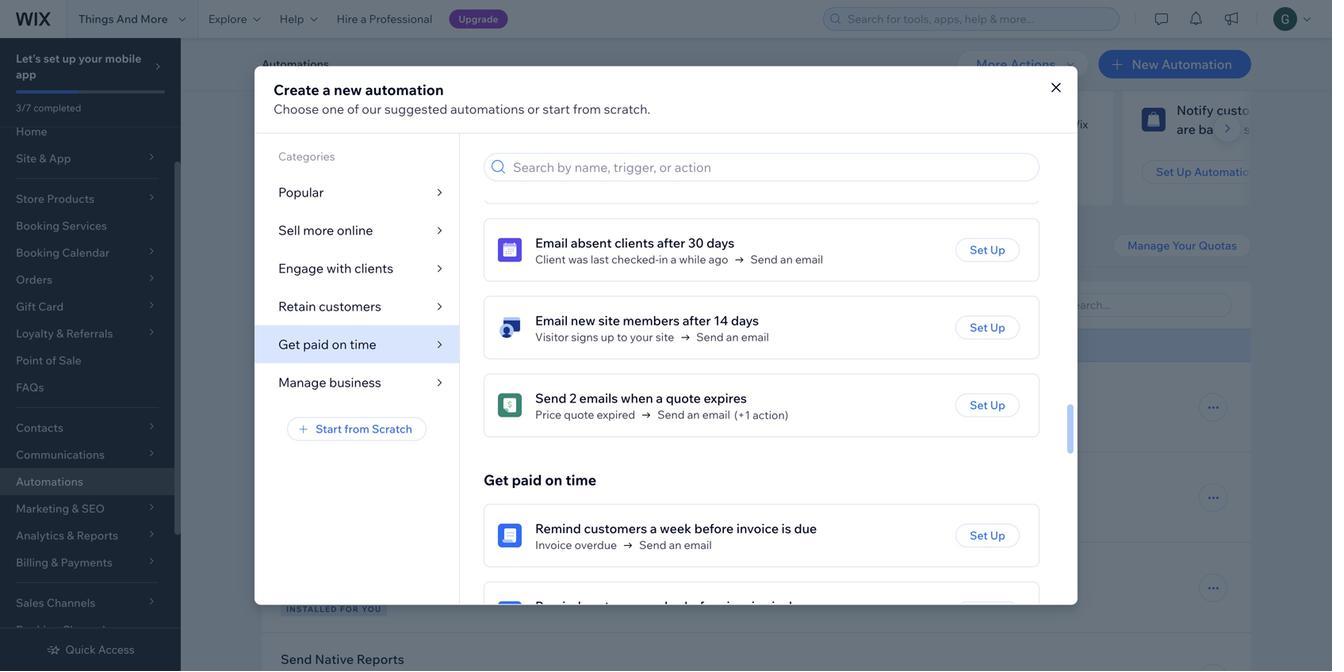 Task type: describe. For each thing, give the bounding box(es) containing it.
2 active from the top
[[754, 583, 789, 594]]

when inside notify customers when pro
[[1283, 102, 1315, 118]]

engage with clients
[[278, 261, 393, 276]]

the
[[1002, 117, 1019, 131]]

installed for notify
[[286, 605, 338, 615]]

or
[[528, 101, 540, 117]]

booking services
[[16, 219, 107, 233]]

notify customers an invoice is 1 week overdue
[[535, 600, 809, 616]]

set for set up 'button' for expires
[[970, 245, 988, 259]]

send 2 emails when a quote expires
[[535, 237, 747, 253]]

things and more
[[79, 12, 168, 26]]

from inside create a new automation choose one of our suggested automations or start from scratch.
[[573, 101, 601, 117]]

0 vertical spatial details
[[531, 562, 571, 577]]

send inside email visitors to recover abandoned checkout send an email
[[416, 492, 443, 506]]

help
[[280, 12, 304, 26]]

2 invoice from the top
[[535, 462, 572, 476]]

payment for payment added
[[281, 401, 327, 415]]

0 vertical spatial save
[[440, 562, 468, 577]]

1 horizontal spatial week
[[725, 600, 757, 616]]

manage your quotas
[[1128, 239, 1237, 253]]

channels
[[62, 623, 111, 637]]

1 vertical spatial card
[[471, 582, 494, 596]]

category image for get paid on time
[[498, 370, 522, 394]]

notify customers when pro
[[1177, 102, 1333, 137]]

an down the thank customers who pay an invoice
[[649, 540, 662, 554]]

create a new automation choose one of our suggested automations or start from scratch.
[[274, 81, 651, 117]]

paid for send
[[575, 540, 597, 554]]

send an email for thank customers who pay an invoice
[[620, 540, 692, 554]]

1 vertical spatial overdue
[[575, 462, 617, 476]]

popular
[[278, 184, 324, 200]]

hire a professional link
[[327, 0, 442, 38]]

customers for thank customers who pay an invoice
[[575, 523, 638, 538]]

1 active from the top
[[754, 402, 789, 414]]

checkout
[[497, 471, 552, 487]]

rule
[[324, 339, 344, 353]]

set up for is
[[970, 375, 1006, 389]]

booking for booking channels
[[16, 623, 60, 637]]

1 horizontal spatial is
[[782, 367, 791, 383]]

name & rule
[[281, 339, 344, 353]]

categories
[[278, 150, 335, 163]]

3/7
[[16, 102, 31, 114]]

to inside 'watch a short video to learn the basics of wix automations'
[[960, 117, 971, 131]]

1 horizontal spatial card
[[501, 562, 528, 577]]

email down pay at right
[[665, 540, 692, 554]]

pro
[[1318, 102, 1333, 118]]

2 invoice overdue from the top
[[535, 462, 617, 476]]

quick
[[65, 643, 96, 657]]

last edited
[[918, 339, 976, 353]]

get reminders to follow up with new clients
[[316, 102, 503, 137]]

0 vertical spatial their
[[470, 562, 498, 577]]

with inside menu item
[[327, 261, 352, 276]]

suggested
[[262, 20, 337, 38]]

start
[[543, 101, 570, 117]]

set for 1st set up 'button' from the bottom
[[970, 531, 988, 544]]

never for notify customer when you save their card details
[[918, 581, 949, 595]]

price quote expired
[[535, 254, 636, 268]]

an down payment confirmation email
[[418, 401, 430, 415]]

sell more online menu item
[[255, 211, 459, 249]]

of inside 'watch a short video to learn the basics of wix automations'
[[1056, 117, 1067, 131]]

last
[[918, 339, 940, 353]]

automations button
[[254, 52, 337, 76]]

installed for payment
[[286, 424, 338, 434]]

professional
[[369, 12, 433, 26]]

quick access button
[[46, 643, 135, 658]]

email up notify customers an invoice is 1 week overdue
[[600, 582, 627, 596]]

app
[[16, 67, 36, 81]]

list containing get reminders to follow up with new clients
[[262, 63, 1333, 205]]

more
[[141, 12, 168, 26]]

native
[[315, 652, 354, 668]]

new automation
[[1132, 56, 1233, 72]]

and
[[116, 12, 138, 26]]

set up for expires
[[970, 245, 1006, 259]]

0 vertical spatial email
[[418, 381, 451, 397]]

engage
[[278, 261, 324, 276]]

clients inside engage with clients menu item
[[355, 261, 393, 276]]

up inside let's set up your mobile app
[[62, 52, 76, 65]]

popular
[[1142, 77, 1188, 89]]

an left 1
[[641, 600, 656, 616]]

watch now
[[884, 165, 943, 179]]

name
[[281, 339, 312, 353]]

get paid on time inside menu item
[[278, 337, 377, 353]]

emails inside send thank you emails to visitors who submit a form
[[699, 102, 737, 118]]

email inside email visitors to recover abandoned checkout send an email
[[461, 492, 489, 506]]

automation down notify customers when pro
[[1195, 165, 1256, 179]]

0 vertical spatial get paid on time
[[484, 318, 597, 335]]

scratch.
[[604, 101, 651, 117]]

customers for notify customers when pro
[[1217, 102, 1280, 118]]

automation
[[365, 81, 444, 99]]

abandoned
[[426, 471, 494, 487]]

hire
[[337, 12, 358, 26]]

with inside get reminders to follow up with new clients
[[477, 102, 503, 118]]

automation inside new automation button
[[1162, 56, 1233, 72]]

completed
[[33, 102, 81, 114]]

online
[[337, 222, 373, 238]]

2 notify customer when you save their card details from the top
[[281, 582, 531, 596]]

booking services link
[[0, 213, 175, 240]]

for for customer
[[340, 605, 359, 615]]

manage for manage business
[[278, 375, 326, 391]]

remind
[[535, 367, 581, 383]]

invoice paid
[[535, 540, 597, 554]]

2 set up automation button from the left
[[568, 160, 696, 184]]

send thank you emails to visitors who submit a form
[[603, 102, 799, 137]]

payment added
[[281, 401, 364, 415]]

email up abandoned
[[433, 401, 461, 415]]

thank customers who pay an invoice
[[535, 523, 753, 538]]

start from scratch
[[316, 422, 412, 436]]

&
[[314, 339, 321, 353]]

1 vertical spatial get
[[484, 318, 509, 335]]

for for confirmation
[[340, 424, 359, 434]]

video
[[929, 117, 958, 131]]

short
[[899, 117, 926, 131]]

1 horizontal spatial quote
[[666, 237, 701, 253]]

send an email up scratch in the left of the page
[[388, 401, 461, 415]]

manage business
[[278, 375, 381, 391]]

3 set up from the top
[[970, 531, 1006, 544]]

automations inside 'watch a short video to learn the basics of wix automations'
[[855, 132, 921, 146]]

invoice for before
[[737, 367, 779, 383]]

created
[[276, 297, 324, 313]]

tab list containing created by you
[[262, 281, 765, 330]]

get paid on time menu item
[[255, 326, 459, 364]]

a inside 'watch a short video to learn the basics of wix automations'
[[891, 117, 897, 131]]

explore
[[208, 12, 247, 26]]

manage for manage your quotas
[[1128, 239, 1170, 253]]

1 vertical spatial emails
[[579, 237, 618, 253]]

new inside create a new automation choose one of our suggested automations or start from scratch.
[[334, 81, 362, 99]]

an down remind customers a week before invoice is due
[[669, 385, 682, 398]]

more
[[303, 222, 334, 238]]

0 horizontal spatial quote
[[564, 254, 594, 268]]

1
[[716, 600, 723, 616]]

1 vertical spatial details
[[497, 582, 531, 596]]

installed for you button
[[399, 281, 546, 330]]

send down the thank customers who pay an invoice
[[620, 540, 647, 554]]

3
[[375, 300, 380, 310]]

filter button
[[963, 293, 1033, 317]]

services
[[62, 219, 107, 233]]

follow
[[420, 102, 456, 118]]

manage business
[[281, 77, 373, 89]]

help button
[[270, 0, 327, 38]]

an right pay at right
[[694, 523, 708, 538]]

manage your quotas button
[[1114, 234, 1252, 258]]

access
[[98, 643, 135, 657]]

menu bar containing popular
[[255, 134, 459, 402]]

a right the hire
[[361, 12, 367, 26]]

you for customer
[[362, 605, 382, 615]]

point
[[16, 354, 43, 368]]

for for installed
[[467, 297, 483, 313]]

popular menu item
[[255, 173, 459, 211]]

installed for you for confirmation
[[286, 424, 382, 434]]

business
[[329, 375, 381, 391]]

an down invoice paid
[[584, 582, 597, 596]]

automations for automations link
[[16, 475, 83, 489]]

of inside sidebar element
[[46, 354, 56, 368]]

0 horizontal spatial category image
[[498, 240, 522, 264]]

suggested for you
[[262, 20, 388, 38]]

who inside send thank you emails to visitors who submit a form
[[603, 121, 628, 137]]

paid inside menu item
[[303, 337, 329, 353]]

confirmation
[[336, 381, 415, 397]]

thank
[[637, 102, 671, 118]]

3/7 completed
[[16, 102, 81, 114]]

let's set up your mobile app
[[16, 52, 141, 81]]

set for notify customers when pro set up automation button
[[1156, 165, 1174, 179]]

you for installed
[[486, 297, 508, 313]]



Task type: locate. For each thing, give the bounding box(es) containing it.
automations inside automations link
[[16, 475, 83, 489]]

3 invoice from the top
[[535, 540, 572, 554]]

our
[[362, 101, 382, 117]]

send an email for remind customers a week before invoice is due
[[639, 385, 712, 398]]

overdue right checkout
[[575, 462, 617, 476]]

quick access
[[65, 643, 135, 657]]

send an email for notify customer when you save their card details
[[555, 582, 627, 596]]

2 vertical spatial invoice
[[535, 540, 572, 554]]

0 vertical spatial clients
[[343, 121, 383, 137]]

set for set up 'button' related to is
[[970, 375, 988, 389]]

0 vertical spatial get
[[316, 102, 338, 118]]

retain customers
[[278, 299, 381, 314]]

send left thank
[[603, 102, 634, 118]]

sale
[[59, 354, 82, 368]]

0 vertical spatial visitors
[[756, 102, 799, 118]]

invoice overdue
[[535, 385, 617, 398], [535, 462, 617, 476]]

emails up form
[[699, 102, 737, 118]]

up
[[315, 165, 331, 179], [603, 165, 618, 179], [1177, 165, 1192, 179], [991, 245, 1006, 259], [991, 375, 1006, 389], [991, 531, 1006, 544]]

1 set up automation from the left
[[295, 165, 395, 179]]

an inside send an email (+1 action)
[[687, 254, 700, 268]]

category image
[[281, 108, 305, 132], [1142, 108, 1166, 132], [498, 370, 522, 394], [498, 526, 522, 550], [498, 603, 522, 627]]

0 vertical spatial of
[[347, 101, 359, 117]]

set up button for expires
[[956, 240, 1020, 264]]

0 vertical spatial paid
[[512, 318, 542, 335]]

installed for you
[[413, 297, 508, 313]]

1 your from the left
[[1173, 239, 1197, 253]]

0 horizontal spatial from
[[344, 422, 369, 436]]

watch a short video to learn the basics of wix automations
[[855, 117, 1088, 146]]

of left wix
[[1056, 117, 1067, 131]]

an inside email visitors to recover abandoned checkout send an email
[[446, 492, 458, 506]]

watch inside 'watch a short video to learn the basics of wix automations'
[[855, 117, 888, 131]]

1 vertical spatial installed for you
[[286, 605, 382, 615]]

0 horizontal spatial automations
[[296, 239, 382, 257]]

0 horizontal spatial paid
[[303, 337, 329, 353]]

paid down created by you
[[303, 337, 329, 353]]

invoice down thank on the bottom
[[535, 540, 572, 554]]

of left sale
[[46, 354, 56, 368]]

invoice for remind customers a week before invoice is due
[[535, 385, 572, 398]]

1 vertical spatial installed
[[286, 605, 338, 615]]

email
[[418, 381, 451, 397], [281, 471, 313, 487]]

engage with clients menu item
[[255, 249, 459, 288]]

automations for automations button
[[262, 57, 329, 71]]

0 vertical spatial never
[[918, 491, 949, 505]]

1 vertical spatial set up button
[[956, 370, 1020, 394]]

0 vertical spatial installed
[[286, 424, 338, 434]]

set up automation button for get reminders to follow up with new clients
[[281, 160, 409, 184]]

week right 1
[[725, 600, 757, 616]]

before
[[695, 367, 734, 383]]

clients inside get reminders to follow up with new clients
[[343, 121, 383, 137]]

on
[[545, 318, 563, 335], [332, 337, 347, 353]]

to inside email visitors to recover abandoned checkout send an email
[[363, 471, 375, 487]]

1 vertical spatial manage
[[278, 375, 326, 391]]

2 vertical spatial set up button
[[956, 526, 1020, 550]]

time inside menu item
[[350, 337, 377, 353]]

customers for retain customers
[[319, 299, 381, 314]]

send left native
[[281, 652, 312, 668]]

3 set up button from the top
[[956, 526, 1020, 550]]

automations inside create a new automation choose one of our suggested automations or start from scratch.
[[450, 101, 525, 117]]

set up automation button
[[281, 160, 409, 184], [568, 160, 696, 184], [1142, 160, 1271, 184]]

0 vertical spatial quote
[[666, 237, 701, 253]]

a inside send thank you emails to visitors who submit a form
[[675, 121, 682, 137]]

form
[[685, 121, 714, 137]]

faqs link
[[0, 374, 175, 401]]

category image for popular
[[1142, 108, 1166, 132]]

0 horizontal spatial time
[[350, 337, 377, 353]]

send inside send an email (+1 action)
[[658, 254, 685, 268]]

watch left short
[[855, 117, 888, 131]]

invoice for thank customers who pay an invoice
[[535, 540, 572, 554]]

to up search by name, trigger, or action 'field'
[[740, 102, 753, 118]]

save
[[440, 562, 468, 577], [419, 582, 442, 596]]

customers inside notify customers when pro
[[1217, 102, 1280, 118]]

3 set up automation button from the left
[[1142, 160, 1271, 184]]

1 horizontal spatial up
[[459, 102, 474, 118]]

0 vertical spatial week
[[660, 367, 692, 383]]

clients up 3
[[355, 261, 393, 276]]

watch left now
[[884, 165, 917, 179]]

1 vertical spatial save
[[419, 582, 442, 596]]

is left the due
[[782, 367, 791, 383]]

3 set up automation from the left
[[1156, 165, 1256, 179]]

manage
[[281, 77, 323, 89]]

email
[[703, 254, 730, 268], [684, 385, 712, 398], [433, 401, 461, 415], [461, 492, 489, 506], [665, 540, 692, 554], [600, 582, 627, 596]]

0 vertical spatial watch
[[855, 117, 888, 131]]

1 vertical spatial who
[[641, 523, 666, 538]]

watch
[[855, 117, 888, 131], [884, 165, 917, 179]]

1 horizontal spatial who
[[641, 523, 666, 538]]

of left our
[[347, 101, 359, 117]]

to left learn
[[960, 117, 971, 131]]

from right start
[[573, 101, 601, 117]]

2
[[570, 237, 577, 253]]

invoice up thank on the bottom
[[535, 462, 572, 476]]

get down installed for you
[[484, 318, 509, 335]]

1 vertical spatial set up
[[970, 375, 1006, 389]]

send down send 2 emails when a quote expires
[[658, 254, 685, 268]]

installed for you down payment added at the bottom
[[286, 424, 382, 434]]

1 vertical spatial get paid on time
[[278, 337, 377, 353]]

sell more online
[[278, 222, 373, 238]]

1 horizontal spatial visitors
[[756, 102, 799, 118]]

your inside button
[[1173, 239, 1197, 253]]

1 set up from the top
[[970, 245, 1006, 259]]

one
[[322, 101, 344, 117]]

1 vertical spatial of
[[1056, 117, 1067, 131]]

0 vertical spatial you
[[362, 424, 382, 434]]

payment up payment added at the bottom
[[281, 381, 334, 397]]

invoice overdue down "remind"
[[535, 385, 617, 398]]

set up automation down notify customers when pro
[[1156, 165, 1256, 179]]

0 horizontal spatial week
[[660, 367, 692, 383]]

0 vertical spatial manage
[[1128, 239, 1170, 253]]

installed down payment added at the bottom
[[286, 424, 338, 434]]

automation up popular
[[1162, 56, 1233, 72]]

set up automation down categories
[[295, 165, 395, 179]]

automation down submit
[[620, 165, 682, 179]]

0 horizontal spatial for
[[340, 20, 360, 38]]

Search for tools, apps, help & more... field
[[843, 8, 1114, 30]]

from down added
[[344, 422, 369, 436]]

with down your automations
[[327, 261, 352, 276]]

quote left expires
[[666, 237, 701, 253]]

0 vertical spatial with
[[477, 102, 503, 118]]

1 vertical spatial customer
[[315, 582, 364, 596]]

by
[[327, 297, 341, 313]]

booking left services
[[16, 219, 60, 233]]

expires
[[704, 237, 747, 253]]

to inside get reminders to follow up with new clients
[[404, 102, 417, 118]]

notify inside notify customers when pro
[[1177, 102, 1214, 118]]

filter
[[991, 298, 1018, 312]]

booking for booking services
[[16, 219, 60, 233]]

up right follow
[[459, 102, 474, 118]]

email down before
[[684, 385, 712, 398]]

Search... field
[[1062, 294, 1227, 316]]

automations link
[[0, 469, 175, 496]]

0 vertical spatial who
[[603, 121, 628, 137]]

visitors inside send thank you emails to visitors who submit a form
[[756, 102, 799, 118]]

0 vertical spatial customer
[[321, 562, 378, 577]]

2 horizontal spatial get
[[484, 318, 509, 335]]

payment for payment confirmation email
[[281, 381, 334, 397]]

remind customers a week before invoice is due
[[535, 367, 817, 383]]

sidebar element
[[0, 38, 181, 672]]

on right &
[[332, 337, 347, 353]]

0 vertical spatial emails
[[699, 102, 737, 118]]

created by you
[[276, 297, 366, 313]]

get
[[316, 102, 338, 118], [484, 318, 509, 335], [278, 337, 300, 353]]

expired
[[597, 254, 636, 268]]

invoice down inactive
[[711, 523, 753, 538]]

invoice overdue up thank on the bottom
[[535, 462, 617, 476]]

send an email down invoice paid
[[555, 582, 627, 596]]

watch for watch now
[[884, 165, 917, 179]]

an left (+1
[[687, 254, 700, 268]]

1 horizontal spatial on
[[545, 318, 563, 335]]

1 set up automation button from the left
[[281, 160, 409, 184]]

to left recover
[[363, 471, 375, 487]]

1 horizontal spatial email
[[418, 381, 451, 397]]

2 horizontal spatial automations
[[855, 132, 921, 146]]

category image inside list
[[568, 108, 592, 132]]

set up automation down submit
[[582, 165, 682, 179]]

installed up native
[[286, 605, 338, 615]]

0 vertical spatial is
[[782, 367, 791, 383]]

installed for you up native
[[286, 605, 382, 615]]

submit
[[631, 121, 672, 137]]

who down the scratch.
[[603, 121, 628, 137]]

time right 'rule'
[[350, 337, 377, 353]]

2 booking from the top
[[16, 623, 60, 637]]

automations inside automations button
[[262, 57, 329, 71]]

1 horizontal spatial automations
[[450, 101, 525, 117]]

1 horizontal spatial set up automation
[[582, 165, 682, 179]]

now
[[919, 165, 943, 179]]

retain
[[278, 299, 316, 314]]

of inside create a new automation choose one of our suggested automations or start from scratch.
[[347, 101, 359, 117]]

on inside get paid on time menu item
[[332, 337, 347, 353]]

your left quotas
[[1173, 239, 1197, 253]]

from inside "start from scratch" button
[[344, 422, 369, 436]]

due
[[794, 367, 817, 383]]

for
[[340, 20, 360, 38], [467, 297, 483, 313]]

email right the confirmation
[[418, 381, 451, 397]]

Search by name, trigger, or action field
[[508, 154, 1034, 181]]

0 vertical spatial on
[[545, 318, 563, 335]]

1 vertical spatial automations
[[296, 239, 382, 257]]

set up automation button for notify customers when pro
[[1142, 160, 1271, 184]]

you inside send thank you emails to visitors who submit a form
[[674, 102, 696, 118]]

1 payment from the top
[[281, 381, 334, 397]]

visitors up search by name, trigger, or action 'field'
[[756, 102, 799, 118]]

customers for remind customers a week before invoice is due
[[584, 367, 647, 383]]

automations
[[450, 101, 525, 117], [296, 239, 382, 257]]

booking channels
[[16, 623, 111, 637]]

1 invoice from the top
[[535, 385, 572, 398]]

an down abandoned
[[446, 492, 458, 506]]

0 horizontal spatial emails
[[579, 237, 618, 253]]

1 installed for you from the top
[[286, 424, 382, 434]]

2 payment from the top
[[281, 401, 327, 415]]

customers
[[1217, 102, 1280, 118], [319, 299, 381, 314], [584, 367, 647, 383], [575, 523, 638, 538], [575, 600, 639, 616]]

menu bar
[[255, 134, 459, 402]]

0 vertical spatial set up
[[970, 245, 1006, 259]]

category image right or
[[568, 108, 592, 132]]

overdue down "remind"
[[575, 385, 617, 398]]

automation
[[1162, 56, 1233, 72], [333, 165, 395, 179], [620, 165, 682, 179], [1195, 165, 1256, 179]]

get inside get reminders to follow up with new clients
[[316, 102, 338, 118]]

paid
[[512, 318, 542, 335], [303, 337, 329, 353], [575, 540, 597, 554]]

from
[[573, 101, 601, 117], [344, 422, 369, 436]]

send inside send thank you emails to visitors who submit a form
[[603, 102, 634, 118]]

a left form
[[675, 121, 682, 137]]

2 installed for you from the top
[[286, 605, 382, 615]]

manage up search... field
[[1128, 239, 1170, 253]]

visitors
[[756, 102, 799, 118], [316, 471, 360, 487]]

1 vertical spatial watch
[[884, 165, 917, 179]]

email inside email visitors to recover abandoned checkout send an email
[[281, 471, 313, 487]]

1 vertical spatial from
[[344, 422, 369, 436]]

1 vertical spatial you
[[362, 605, 382, 615]]

a inside create a new automation choose one of our suggested automations or start from scratch.
[[323, 81, 331, 99]]

a left short
[[891, 117, 897, 131]]

quote down 2
[[564, 254, 594, 268]]

2 never from the top
[[918, 581, 949, 595]]

1 vertical spatial visitors
[[316, 471, 360, 487]]

visitors down start
[[316, 471, 360, 487]]

0 horizontal spatial on
[[332, 337, 347, 353]]

for inside button
[[467, 297, 483, 313]]

0 vertical spatial new
[[334, 81, 362, 99]]

you for send
[[674, 102, 696, 118]]

paid for invoice
[[512, 318, 542, 335]]

paid up "remind"
[[512, 318, 542, 335]]

new
[[1132, 56, 1159, 72]]

1 notify customer when you save their card details from the top
[[281, 562, 571, 577]]

new down the one
[[316, 121, 340, 137]]

1 vertical spatial payment
[[281, 401, 327, 415]]

0 horizontal spatial up
[[62, 52, 76, 65]]

you inside button
[[486, 297, 508, 313]]

their
[[470, 562, 498, 577], [445, 582, 469, 596]]

for right installed
[[467, 297, 483, 313]]

mobile
[[105, 52, 141, 65]]

emails up price quote expired
[[579, 237, 618, 253]]

get down manage business on the top
[[316, 102, 338, 118]]

you for created
[[344, 297, 366, 313]]

0 vertical spatial overdue
[[575, 385, 617, 398]]

up right the set
[[62, 52, 76, 65]]

let's
[[16, 52, 41, 65]]

send down remind customers a week before invoice is due
[[639, 385, 667, 398]]

send an email (+1 action)
[[658, 254, 789, 268]]

category image left price
[[498, 240, 522, 264]]

set up automation
[[295, 165, 395, 179], [582, 165, 682, 179], [1156, 165, 1256, 179]]

1 vertical spatial email
[[281, 471, 313, 487]]

with left or
[[477, 102, 503, 118]]

active
[[754, 402, 789, 414], [754, 583, 789, 594]]

you for suggested
[[363, 20, 388, 38]]

invoice
[[737, 367, 779, 383], [711, 523, 753, 538], [659, 600, 701, 616]]

set up button for is
[[956, 370, 1020, 394]]

manage inside menu item
[[278, 375, 326, 391]]

email inside send an email (+1 action)
[[703, 254, 730, 268]]

1 vertical spatial notify customer when you save their card details
[[281, 582, 531, 596]]

0 horizontal spatial visitors
[[316, 471, 360, 487]]

0 vertical spatial automations
[[450, 101, 525, 117]]

send up price
[[535, 237, 567, 253]]

thank
[[535, 523, 572, 538]]

week left before
[[660, 367, 692, 383]]

1 horizontal spatial get
[[316, 102, 338, 118]]

installed for you for customer
[[286, 605, 382, 615]]

your down sell
[[262, 239, 293, 257]]

0 vertical spatial payment
[[281, 381, 334, 397]]

1 horizontal spatial get paid on time
[[484, 318, 597, 335]]

0 horizontal spatial your
[[262, 239, 293, 257]]

0 vertical spatial from
[[573, 101, 601, 117]]

1 vertical spatial category image
[[498, 240, 522, 264]]

home
[[16, 125, 47, 138]]

send down recover
[[416, 492, 443, 506]]

2 vertical spatial set up
[[970, 531, 1006, 544]]

1 vertical spatial time
[[350, 337, 377, 353]]

1 vertical spatial is
[[704, 600, 714, 616]]

set up automation for notify customers when pro set up automation button
[[1156, 165, 1256, 179]]

1 installed from the top
[[286, 424, 338, 434]]

1 horizontal spatial for
[[467, 297, 483, 313]]

things
[[79, 12, 114, 26]]

2 set up button from the top
[[956, 370, 1020, 394]]

0 vertical spatial category image
[[568, 108, 592, 132]]

1 booking from the top
[[16, 219, 60, 233]]

send an email down remind customers a week before invoice is due
[[639, 385, 712, 398]]

set up automation for 2nd set up automation button from the right
[[582, 165, 682, 179]]

1 vertical spatial active
[[754, 583, 789, 594]]

send up scratch in the left of the page
[[388, 401, 415, 415]]

set
[[43, 52, 60, 65]]

2 set up from the top
[[970, 375, 1006, 389]]

on up "remind"
[[545, 318, 563, 335]]

scratch
[[372, 422, 412, 436]]

1 vertical spatial invoice overdue
[[535, 462, 617, 476]]

is left 1
[[704, 600, 714, 616]]

never for email visitors to recover abandoned checkout
[[918, 491, 949, 505]]

invoice for an
[[711, 523, 753, 538]]

get left &
[[278, 337, 300, 353]]

manage up payment added at the bottom
[[278, 375, 326, 391]]

2 installed from the top
[[286, 605, 338, 615]]

payment
[[281, 381, 334, 397], [281, 401, 327, 415]]

watch for watch a short video to learn the basics of wix automations
[[855, 117, 888, 131]]

email down expires
[[703, 254, 730, 268]]

0 vertical spatial invoice
[[737, 367, 779, 383]]

email down payment added at the bottom
[[281, 471, 313, 487]]

0 vertical spatial time
[[566, 318, 597, 335]]

1 horizontal spatial category image
[[568, 108, 592, 132]]

start from scratch button
[[287, 418, 427, 441]]

1 you from the top
[[362, 424, 382, 434]]

2 vertical spatial overdue
[[760, 600, 809, 616]]

1 vertical spatial for
[[340, 605, 359, 615]]

new inside get reminders to follow up with new clients
[[316, 121, 340, 137]]

for up send native reports
[[340, 605, 359, 615]]

set up automation button down submit
[[568, 160, 696, 184]]

manage
[[1128, 239, 1170, 253], [278, 375, 326, 391]]

you down added
[[362, 424, 382, 434]]

1 horizontal spatial manage
[[1128, 239, 1170, 253]]

category image
[[568, 108, 592, 132], [498, 240, 522, 264]]

manage business menu item
[[255, 364, 459, 402]]

1 for from the top
[[340, 424, 359, 434]]

a left before
[[650, 367, 657, 383]]

you up reports
[[362, 605, 382, 615]]

wix
[[1069, 117, 1088, 131]]

1 invoice overdue from the top
[[535, 385, 617, 398]]

2 your from the left
[[262, 239, 293, 257]]

payment up start
[[281, 401, 327, 415]]

to inside send thank you emails to visitors who submit a form
[[740, 102, 753, 118]]

payment confirmation email
[[281, 381, 451, 397]]

1 horizontal spatial set up automation button
[[568, 160, 696, 184]]

0 horizontal spatial who
[[603, 121, 628, 137]]

notify
[[1177, 102, 1214, 118], [281, 562, 318, 577], [281, 582, 313, 596], [535, 600, 573, 616]]

send down invoice paid
[[555, 582, 582, 596]]

visitors inside email visitors to recover abandoned checkout send an email
[[316, 471, 360, 487]]

point of sale
[[16, 354, 82, 368]]

2 for from the top
[[340, 605, 359, 615]]

1 vertical spatial week
[[725, 600, 757, 616]]

0 horizontal spatial their
[[445, 582, 469, 596]]

list
[[262, 63, 1333, 205]]

up inside get reminders to follow up with new clients
[[459, 102, 474, 118]]

1 vertical spatial never
[[918, 581, 949, 595]]

for for suggested
[[340, 20, 360, 38]]

installed for you
[[286, 424, 382, 434], [286, 605, 382, 615]]

tab list
[[262, 281, 765, 330]]

invoice down status
[[737, 367, 779, 383]]

clients down 'reminders'
[[343, 121, 383, 137]]

customers inside menu item
[[319, 299, 381, 314]]

point of sale link
[[0, 347, 175, 374]]

1 vertical spatial with
[[327, 261, 352, 276]]

2 you from the top
[[362, 605, 382, 615]]

inactive
[[749, 492, 795, 504]]

week
[[660, 367, 692, 383], [725, 600, 757, 616]]

set up automation button up "popular"
[[281, 160, 409, 184]]

2 vertical spatial paid
[[575, 540, 597, 554]]

1 vertical spatial up
[[459, 102, 474, 118]]

you for confirmation
[[362, 424, 382, 434]]

2 vertical spatial invoice
[[659, 600, 701, 616]]

manage inside button
[[1128, 239, 1170, 253]]

hire a professional
[[337, 12, 433, 26]]

retain customers menu item
[[255, 288, 459, 326]]

reports
[[357, 652, 404, 668]]

0 horizontal spatial card
[[471, 582, 494, 596]]

home link
[[0, 118, 175, 145]]

clients
[[343, 121, 383, 137], [355, 261, 393, 276]]

send native reports
[[281, 652, 404, 668]]

get inside menu item
[[278, 337, 300, 353]]

new
[[334, 81, 362, 99], [316, 121, 340, 137]]

faqs
[[16, 381, 44, 395]]

set for 2nd set up automation button from the right
[[582, 165, 600, 179]]

1 never from the top
[[918, 491, 949, 505]]

a up send an email (+1 action)
[[656, 237, 663, 253]]

status
[[729, 339, 762, 353]]

automations up engage with clients
[[296, 239, 382, 257]]

customers for notify customers an invoice is 1 week overdue
[[575, 600, 639, 616]]

1 vertical spatial quote
[[564, 254, 594, 268]]

watch inside button
[[884, 165, 917, 179]]

emails
[[699, 102, 737, 118], [579, 237, 618, 253]]

installed
[[413, 297, 464, 313]]

0 horizontal spatial get
[[278, 337, 300, 353]]

0 horizontal spatial set up automation
[[295, 165, 395, 179]]

action)
[[753, 254, 789, 268]]

email visitors to recover abandoned checkout send an email
[[281, 471, 552, 506]]

set
[[295, 165, 313, 179], [582, 165, 600, 179], [1156, 165, 1174, 179], [970, 245, 988, 259], [970, 375, 988, 389], [970, 531, 988, 544]]

2 set up automation from the left
[[582, 165, 682, 179]]

time up "remind"
[[566, 318, 597, 335]]

1 set up button from the top
[[956, 240, 1020, 264]]

automation up sell more online menu item
[[333, 165, 395, 179]]

category image for manage business
[[281, 108, 305, 132]]

0 vertical spatial up
[[62, 52, 76, 65]]

1 horizontal spatial of
[[347, 101, 359, 117]]

when
[[1283, 102, 1315, 118], [621, 237, 653, 253], [380, 562, 413, 577], [367, 582, 395, 596]]



Task type: vqa. For each thing, say whether or not it's contained in the screenshot.
Revit
no



